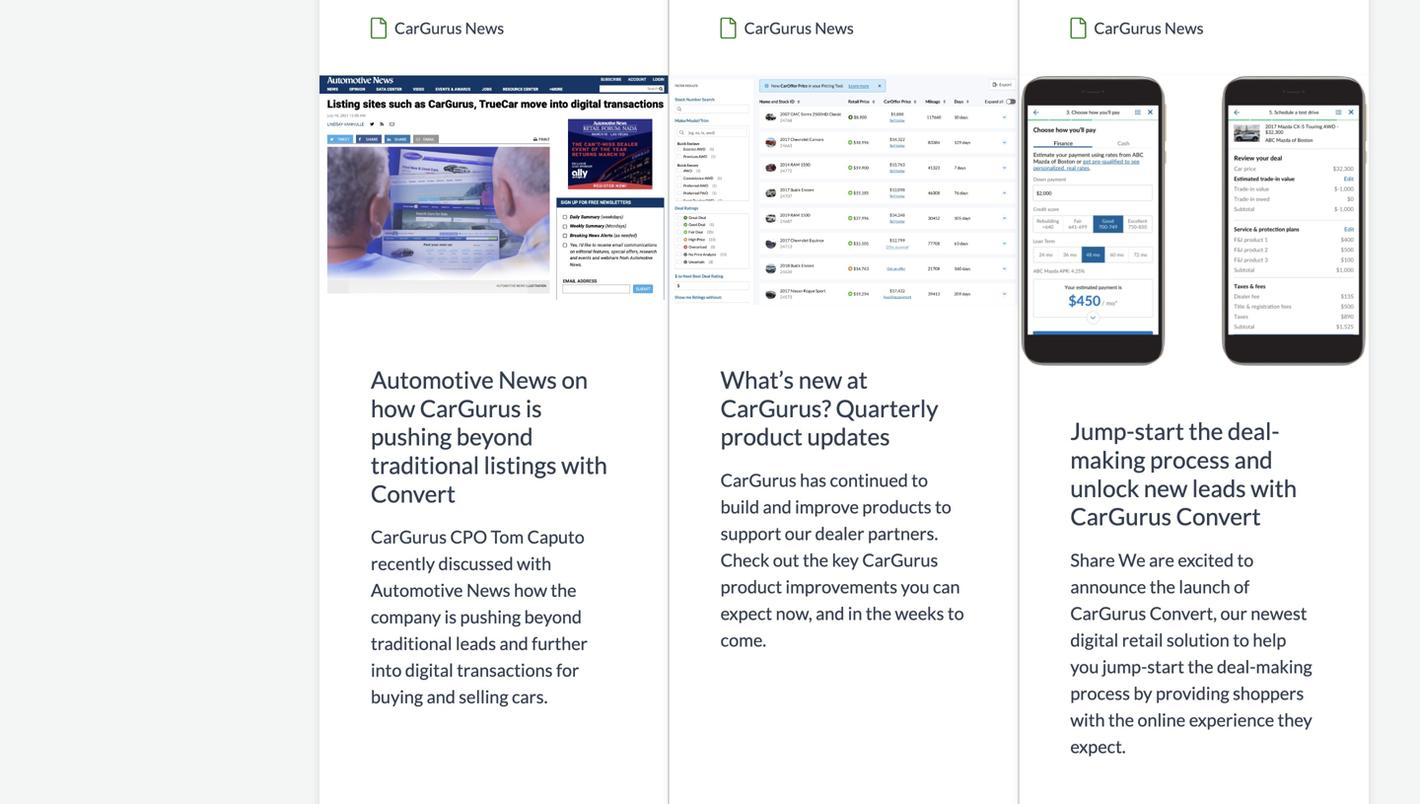 Task type: describe. For each thing, give the bounding box(es) containing it.
experience
[[1189, 709, 1275, 730]]

traditional inside automotive news on how cargurus is pushing beyond traditional listings with convert
[[371, 451, 479, 479]]

come.
[[721, 629, 767, 651]]

to down can
[[948, 602, 964, 624]]

excited
[[1178, 549, 1234, 571]]

convert inside automotive news on how cargurus is pushing beyond traditional listings with convert
[[371, 479, 456, 507]]

digital inside share we are excited to announce the launch of cargurus convert, our newest digital retail solution to help you jump-start the deal-making process by providing shoppers with the online experience they expect.
[[1071, 629, 1119, 651]]

share we are excited to announce the launch of cargurus convert, our newest digital retail solution to help you jump-start the deal-making process by providing shoppers with the online experience they expect.
[[1071, 549, 1313, 757]]

recently
[[371, 553, 435, 574]]

you inside cargurus has continued to build and improve products to support our dealer partners. check out the key cargurus product improvements you can expect now, and in the weeks to come.
[[901, 576, 930, 597]]

digital inside cargurus cpo tom caputo recently discussed with automotive news how the company is pushing beyond traditional leads and further into digital transactions for buying and selling cars.
[[405, 659, 454, 681]]

start inside share we are excited to announce the launch of cargurus convert, our newest digital retail solution to help you jump-start the deal-making process by providing shoppers with the online experience they expect.
[[1148, 655, 1185, 677]]

caputo
[[527, 526, 585, 548]]

pushing inside cargurus cpo tom caputo recently discussed with automotive news how the company is pushing beyond traditional leads and further into digital transactions for buying and selling cars.
[[460, 606, 521, 628]]

with inside cargurus cpo tom caputo recently discussed with automotive news how the company is pushing beyond traditional leads and further into digital transactions for buying and selling cars.
[[517, 553, 552, 574]]

1 cargurus news link from the left
[[320, 0, 669, 75]]

beyond inside automotive news on how cargurus is pushing beyond traditional listings with convert
[[457, 422, 533, 451]]

providing
[[1156, 682, 1230, 704]]

cargurus has continued to build and improve products to support our dealer partners. check out the key cargurus product improvements you can expect now, and in the weeks to come.
[[721, 469, 964, 651]]

support
[[721, 522, 782, 544]]

has
[[800, 469, 827, 491]]

leads inside jump-start the deal- making process and unlock new leads with cargurus convert
[[1193, 474, 1247, 502]]

to right products at the right
[[935, 496, 952, 517]]

products
[[863, 496, 932, 517]]

dealer
[[815, 522, 865, 544]]

quarterly
[[836, 394, 939, 422]]

at
[[847, 366, 868, 394]]

deal- inside share we are excited to announce the launch of cargurus convert, our newest digital retail solution to help you jump-start the deal-making process by providing shoppers with the online experience they expect.
[[1217, 655, 1256, 677]]

online
[[1138, 709, 1186, 730]]

cargurus cpo tom caputo recently discussed with automotive news how the company is pushing beyond traditional leads and further into digital transactions for buying and selling cars.
[[371, 526, 588, 707]]

expect
[[721, 602, 773, 624]]

into
[[371, 659, 402, 681]]

out
[[773, 549, 800, 571]]

new inside what's new at cargurus? quarterly product updates
[[799, 366, 843, 394]]

by
[[1134, 682, 1153, 704]]

convert inside jump-start the deal- making process and unlock new leads with cargurus convert
[[1177, 502, 1261, 530]]

transactions
[[457, 659, 553, 681]]

product inside cargurus has continued to build and improve products to support our dealer partners. check out the key cargurus product improvements you can expect now, and in the weeks to come.
[[721, 576, 782, 597]]

tom
[[491, 526, 524, 548]]

share
[[1071, 549, 1115, 571]]

convert,
[[1150, 602, 1217, 624]]

making inside jump-start the deal- making process and unlock new leads with cargurus convert
[[1071, 445, 1146, 474]]

cargurus inside jump-start the deal- making process and unlock new leads with cargurus convert
[[1071, 502, 1172, 530]]

news inside cargurus cpo tom caputo recently discussed with automotive news how the company is pushing beyond traditional leads and further into digital transactions for buying and selling cars.
[[467, 579, 511, 601]]

3 cargurus news from the left
[[1094, 18, 1204, 38]]

on
[[562, 366, 588, 394]]

now,
[[776, 602, 813, 624]]

can
[[933, 576, 960, 597]]

listings
[[484, 451, 557, 479]]

pushing inside automotive news on how cargurus is pushing beyond traditional listings with convert
[[371, 422, 452, 451]]

jump-
[[1103, 655, 1148, 677]]

cargurus?
[[721, 394, 832, 422]]

to left help
[[1233, 629, 1250, 651]]

with inside automotive news on how cargurus is pushing beyond traditional listings with convert
[[561, 451, 608, 479]]

help
[[1253, 629, 1287, 651]]

how inside automotive news on how cargurus is pushing beyond traditional listings with convert
[[371, 394, 415, 422]]

solution
[[1167, 629, 1230, 651]]

are
[[1149, 549, 1175, 571]]

1 cargurus news from the left
[[395, 18, 504, 38]]

further
[[532, 632, 588, 654]]

weeks
[[895, 602, 945, 624]]

launch
[[1179, 576, 1231, 597]]

with inside share we are excited to announce the launch of cargurus convert, our newest digital retail solution to help you jump-start the deal-making process by providing shoppers with the online experience they expect.
[[1071, 709, 1105, 730]]

cargurus inside automotive news on how cargurus is pushing beyond traditional listings with convert
[[420, 394, 521, 422]]

retail
[[1122, 629, 1164, 651]]

to up of
[[1238, 549, 1254, 571]]

3 cargurus news link from the left
[[1019, 0, 1369, 75]]

unlock
[[1071, 474, 1140, 502]]

newest
[[1251, 602, 1308, 624]]

the inside cargurus cpo tom caputo recently discussed with automotive news how the company is pushing beyond traditional leads and further into digital transactions for buying and selling cars.
[[551, 579, 577, 601]]

2 cargurus news from the left
[[745, 18, 854, 38]]



Task type: locate. For each thing, give the bounding box(es) containing it.
to
[[912, 469, 928, 491], [935, 496, 952, 517], [1238, 549, 1254, 571], [948, 602, 964, 624], [1233, 629, 1250, 651]]

process inside share we are excited to announce the launch of cargurus convert, our newest digital retail solution to help you jump-start the deal-making process by providing shoppers with the online experience they expect.
[[1071, 682, 1131, 704]]

new
[[799, 366, 843, 394], [1144, 474, 1188, 502]]

1 vertical spatial how
[[514, 579, 547, 601]]

with inside jump-start the deal- making process and unlock new leads with cargurus convert
[[1251, 474, 1297, 502]]

1 vertical spatial our
[[1221, 602, 1248, 624]]

1 horizontal spatial our
[[1221, 602, 1248, 624]]

we
[[1119, 549, 1146, 571]]

1 horizontal spatial cargurus news link
[[670, 0, 1018, 75]]

improve
[[795, 496, 859, 517]]

traditional up cpo
[[371, 451, 479, 479]]

our up the out
[[785, 522, 812, 544]]

1 vertical spatial new
[[1144, 474, 1188, 502]]

how inside cargurus cpo tom caputo recently discussed with automotive news how the company is pushing beyond traditional leads and further into digital transactions for buying and selling cars.
[[514, 579, 547, 601]]

1 horizontal spatial pushing
[[460, 606, 521, 628]]

0 vertical spatial product
[[721, 422, 803, 451]]

0 vertical spatial our
[[785, 522, 812, 544]]

in
[[848, 602, 863, 624]]

making down help
[[1256, 655, 1313, 677]]

process
[[1150, 445, 1230, 474], [1071, 682, 1131, 704]]

product inside what's new at cargurus? quarterly product updates
[[721, 422, 803, 451]]

1 horizontal spatial digital
[[1071, 629, 1119, 651]]

company
[[371, 606, 441, 628]]

and
[[1235, 445, 1273, 474], [763, 496, 792, 517], [816, 602, 845, 624], [500, 632, 528, 654], [427, 686, 456, 707]]

1 automotive from the top
[[371, 366, 494, 394]]

1 vertical spatial product
[[721, 576, 782, 597]]

0 vertical spatial leads
[[1193, 474, 1247, 502]]

updates
[[807, 422, 890, 451]]

0 vertical spatial making
[[1071, 445, 1146, 474]]

partners.
[[868, 522, 939, 544]]

0 horizontal spatial making
[[1071, 445, 1146, 474]]

is inside automotive news on how cargurus is pushing beyond traditional listings with convert
[[526, 394, 542, 422]]

0 horizontal spatial leads
[[456, 632, 496, 654]]

our inside cargurus has continued to build and improve products to support our dealer partners. check out the key cargurus product improvements you can expect now, and in the weeks to come.
[[785, 522, 812, 544]]

expect.
[[1071, 735, 1126, 757]]

1 vertical spatial you
[[1071, 655, 1099, 677]]

announce
[[1071, 576, 1147, 597]]

check
[[721, 549, 770, 571]]

0 horizontal spatial digital
[[405, 659, 454, 681]]

cargurus inside share we are excited to announce the launch of cargurus convert, our newest digital retail solution to help you jump-start the deal-making process by providing shoppers with the online experience they expect.
[[1071, 602, 1147, 624]]

new right unlock
[[1144, 474, 1188, 502]]

1 horizontal spatial image to illustrate article content image
[[670, 75, 1018, 314]]

1 horizontal spatial is
[[526, 394, 542, 422]]

cargurus
[[395, 18, 462, 38], [745, 18, 812, 38], [1094, 18, 1162, 38], [420, 394, 521, 422], [721, 469, 797, 491], [1071, 502, 1172, 530], [371, 526, 447, 548], [863, 549, 939, 571], [1071, 602, 1147, 624]]

our down of
[[1221, 602, 1248, 624]]

3 image to illustrate article content image from the left
[[1019, 75, 1369, 366]]

beyond inside cargurus cpo tom caputo recently discussed with automotive news how the company is pushing beyond traditional leads and further into digital transactions for buying and selling cars.
[[524, 606, 582, 628]]

0 horizontal spatial you
[[901, 576, 930, 597]]

0 horizontal spatial convert
[[371, 479, 456, 507]]

2 horizontal spatial image to illustrate article content image
[[1019, 75, 1369, 366]]

1 vertical spatial automotive
[[371, 579, 463, 601]]

leads
[[1193, 474, 1247, 502], [456, 632, 496, 654]]

the
[[1189, 417, 1224, 445], [803, 549, 829, 571], [1150, 576, 1176, 597], [551, 579, 577, 601], [866, 602, 892, 624], [1188, 655, 1214, 677], [1109, 709, 1135, 730]]

0 horizontal spatial cargurus news
[[395, 18, 504, 38]]

1 vertical spatial digital
[[405, 659, 454, 681]]

making inside share we are excited to announce the launch of cargurus convert, our newest digital retail solution to help you jump-start the deal-making process by providing shoppers with the online experience they expect.
[[1256, 655, 1313, 677]]

1 horizontal spatial how
[[514, 579, 547, 601]]

traditional inside cargurus cpo tom caputo recently discussed with automotive news how the company is pushing beyond traditional leads and further into digital transactions for buying and selling cars.
[[371, 632, 452, 654]]

making up unlock
[[1071, 445, 1146, 474]]

2 horizontal spatial cargurus news link
[[1019, 0, 1369, 75]]

jump-start the deal- making process and unlock new leads with cargurus convert
[[1071, 417, 1297, 530]]

beyond up listings
[[457, 422, 533, 451]]

image to illustrate article content image
[[320, 75, 669, 314], [670, 75, 1018, 314], [1019, 75, 1369, 366]]

1 vertical spatial beyond
[[524, 606, 582, 628]]

start up unlock
[[1135, 417, 1185, 445]]

pushing
[[371, 422, 452, 451], [460, 606, 521, 628]]

0 vertical spatial beyond
[[457, 422, 533, 451]]

digital up 'buying'
[[405, 659, 454, 681]]

the inside jump-start the deal- making process and unlock new leads with cargurus convert
[[1189, 417, 1224, 445]]

deal- inside jump-start the deal- making process and unlock new leads with cargurus convert
[[1228, 417, 1280, 445]]

leads up the transactions on the left bottom
[[456, 632, 496, 654]]

0 horizontal spatial is
[[445, 606, 457, 628]]

1 horizontal spatial making
[[1256, 655, 1313, 677]]

image to illustrate article content image for new
[[670, 75, 1018, 314]]

jump-
[[1071, 417, 1135, 445]]

convert
[[371, 479, 456, 507], [1177, 502, 1261, 530]]

cpo
[[450, 526, 488, 548]]

0 vertical spatial start
[[1135, 417, 1185, 445]]

1 horizontal spatial convert
[[1177, 502, 1261, 530]]

you inside share we are excited to announce the launch of cargurus convert, our newest digital retail solution to help you jump-start the deal-making process by providing shoppers with the online experience they expect.
[[1071, 655, 1099, 677]]

our inside share we are excited to announce the launch of cargurus convert, our newest digital retail solution to help you jump-start the deal-making process by providing shoppers with the online experience they expect.
[[1221, 602, 1248, 624]]

key
[[832, 549, 859, 571]]

1 vertical spatial leads
[[456, 632, 496, 654]]

process inside jump-start the deal- making process and unlock new leads with cargurus convert
[[1150, 445, 1230, 474]]

automotive inside cargurus cpo tom caputo recently discussed with automotive news how the company is pushing beyond traditional leads and further into digital transactions for buying and selling cars.
[[371, 579, 463, 601]]

1 horizontal spatial new
[[1144, 474, 1188, 502]]

beyond up further
[[524, 606, 582, 628]]

product
[[721, 422, 803, 451], [721, 576, 782, 597]]

product down the cargurus? at right
[[721, 422, 803, 451]]

deal-
[[1228, 417, 1280, 445], [1217, 655, 1256, 677]]

is right company
[[445, 606, 457, 628]]

0 vertical spatial digital
[[1071, 629, 1119, 651]]

1 horizontal spatial cargurus news
[[745, 18, 854, 38]]

automotive news on how cargurus is pushing beyond traditional listings with convert
[[371, 366, 608, 507]]

0 vertical spatial how
[[371, 394, 415, 422]]

0 horizontal spatial cargurus news link
[[320, 0, 669, 75]]

is up listings
[[526, 394, 542, 422]]

1 traditional from the top
[[371, 451, 479, 479]]

improvements
[[786, 576, 898, 597]]

0 vertical spatial you
[[901, 576, 930, 597]]

digital
[[1071, 629, 1119, 651], [405, 659, 454, 681]]

1 vertical spatial process
[[1071, 682, 1131, 704]]

1 image to illustrate article content image from the left
[[320, 75, 669, 314]]

of
[[1234, 576, 1250, 597]]

2 image to illustrate article content image from the left
[[670, 75, 1018, 314]]

with
[[561, 451, 608, 479], [1251, 474, 1297, 502], [517, 553, 552, 574], [1071, 709, 1105, 730]]

automotive
[[371, 366, 494, 394], [371, 579, 463, 601]]

automotive inside automotive news on how cargurus is pushing beyond traditional listings with convert
[[371, 366, 494, 394]]

2 automotive from the top
[[371, 579, 463, 601]]

is inside cargurus cpo tom caputo recently discussed with automotive news how the company is pushing beyond traditional leads and further into digital transactions for buying and selling cars.
[[445, 606, 457, 628]]

0 vertical spatial process
[[1150, 445, 1230, 474]]

to up products at the right
[[912, 469, 928, 491]]

image to illustrate article content image for start
[[1019, 75, 1369, 366]]

news
[[465, 18, 504, 38], [815, 18, 854, 38], [1165, 18, 1204, 38], [498, 366, 557, 394], [467, 579, 511, 601]]

what's
[[721, 366, 794, 394]]

start up 'by' on the right bottom of the page
[[1148, 655, 1185, 677]]

2 cargurus news link from the left
[[670, 0, 1018, 75]]

build
[[721, 496, 760, 517]]

product up 'expect'
[[721, 576, 782, 597]]

0 horizontal spatial pushing
[[371, 422, 452, 451]]

1 horizontal spatial you
[[1071, 655, 1099, 677]]

you left jump-
[[1071, 655, 1099, 677]]

and inside jump-start the deal- making process and unlock new leads with cargurus convert
[[1235, 445, 1273, 474]]

discussed
[[439, 553, 514, 574]]

cargurus news
[[395, 18, 504, 38], [745, 18, 854, 38], [1094, 18, 1204, 38]]

for
[[556, 659, 579, 681]]

continued
[[830, 469, 908, 491]]

you up weeks
[[901, 576, 930, 597]]

digital up jump-
[[1071, 629, 1119, 651]]

they
[[1278, 709, 1313, 730]]

making
[[1071, 445, 1146, 474], [1256, 655, 1313, 677]]

start inside jump-start the deal- making process and unlock new leads with cargurus convert
[[1135, 417, 1185, 445]]

0 vertical spatial traditional
[[371, 451, 479, 479]]

traditional
[[371, 451, 479, 479], [371, 632, 452, 654]]

1 vertical spatial is
[[445, 606, 457, 628]]

0 vertical spatial deal-
[[1228, 417, 1280, 445]]

0 vertical spatial new
[[799, 366, 843, 394]]

0 horizontal spatial how
[[371, 394, 415, 422]]

1 vertical spatial deal-
[[1217, 655, 1256, 677]]

0 horizontal spatial our
[[785, 522, 812, 544]]

cars.
[[512, 686, 548, 707]]

start
[[1135, 417, 1185, 445], [1148, 655, 1185, 677]]

is
[[526, 394, 542, 422], [445, 606, 457, 628]]

convert up cpo
[[371, 479, 456, 507]]

beyond
[[457, 422, 533, 451], [524, 606, 582, 628]]

selling
[[459, 686, 509, 707]]

0 horizontal spatial process
[[1071, 682, 1131, 704]]

2 product from the top
[[721, 576, 782, 597]]

1 vertical spatial start
[[1148, 655, 1185, 677]]

leads up excited at the right bottom of page
[[1193, 474, 1247, 502]]

2 traditional from the top
[[371, 632, 452, 654]]

2 horizontal spatial cargurus news
[[1094, 18, 1204, 38]]

news inside automotive news on how cargurus is pushing beyond traditional listings with convert
[[498, 366, 557, 394]]

new inside jump-start the deal- making process and unlock new leads with cargurus convert
[[1144, 474, 1188, 502]]

you
[[901, 576, 930, 597], [1071, 655, 1099, 677]]

1 vertical spatial making
[[1256, 655, 1313, 677]]

leads inside cargurus cpo tom caputo recently discussed with automotive news how the company is pushing beyond traditional leads and further into digital transactions for buying and selling cars.
[[456, 632, 496, 654]]

0 horizontal spatial image to illustrate article content image
[[320, 75, 669, 314]]

our
[[785, 522, 812, 544], [1221, 602, 1248, 624]]

image to illustrate article content image for news
[[320, 75, 669, 314]]

shoppers
[[1233, 682, 1305, 704]]

how
[[371, 394, 415, 422], [514, 579, 547, 601]]

0 vertical spatial automotive
[[371, 366, 494, 394]]

0 vertical spatial pushing
[[371, 422, 452, 451]]

cargurus inside cargurus cpo tom caputo recently discussed with automotive news how the company is pushing beyond traditional leads and further into digital transactions for buying and selling cars.
[[371, 526, 447, 548]]

1 vertical spatial pushing
[[460, 606, 521, 628]]

1 product from the top
[[721, 422, 803, 451]]

1 vertical spatial traditional
[[371, 632, 452, 654]]

buying
[[371, 686, 423, 707]]

cargurus news link
[[320, 0, 669, 75], [670, 0, 1018, 75], [1019, 0, 1369, 75]]

new left at
[[799, 366, 843, 394]]

convert up excited at the right bottom of page
[[1177, 502, 1261, 530]]

traditional down company
[[371, 632, 452, 654]]

0 horizontal spatial new
[[799, 366, 843, 394]]

1 horizontal spatial leads
[[1193, 474, 1247, 502]]

what's new at cargurus? quarterly product updates
[[721, 366, 939, 451]]

1 horizontal spatial process
[[1150, 445, 1230, 474]]

0 vertical spatial is
[[526, 394, 542, 422]]



Task type: vqa. For each thing, say whether or not it's contained in the screenshot.
how
yes



